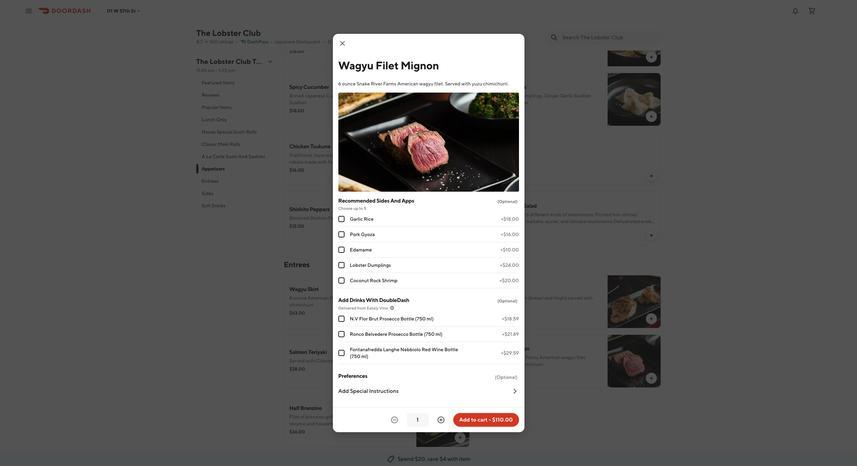 Task type: locate. For each thing, give the bounding box(es) containing it.
6 up cucumber,
[[338, 81, 341, 87]]

(optional) down +$29.59 on the bottom right
[[495, 375, 517, 380]]

1 vertical spatial chicken
[[496, 286, 516, 293]]

steak
[[356, 296, 368, 301]]

(750 inside fontanafredda langhe nebbiolo red wine bottle (750 ml)
[[350, 354, 360, 360]]

prosecco
[[379, 316, 400, 322], [388, 332, 408, 337]]

0 horizontal spatial dumplings,
[[338, 34, 362, 39]]

yuzu down boneless
[[481, 302, 491, 308]]

0 vertical spatial a
[[393, 34, 396, 39]]

2 vertical spatial rock
[[370, 278, 381, 284]]

1 vertical spatial rolls
[[230, 142, 240, 147]]

and inside a la carte sushi and sashimi button
[[238, 154, 247, 159]]

to up ponzu
[[340, 415, 345, 420]]

ounce left +$29.59 on the bottom right
[[484, 355, 498, 361]]

sashimi
[[248, 154, 265, 159]]

1 horizontal spatial ginger
[[544, 93, 559, 99]]

filet inside "dialog"
[[376, 59, 399, 72]]

2 vertical spatial (750
[[350, 354, 360, 360]]

special up maki
[[217, 129, 232, 135]]

0 horizontal spatial ml)
[[361, 354, 368, 360]]

a la carte sushi and sashimi
[[202, 154, 265, 159]]

robata
[[289, 159, 304, 165]]

1 horizontal spatial dumplings,
[[519, 93, 543, 99]]

0 vertical spatial (750
[[415, 316, 426, 322]]

with inside coconut rock shrimp tempura fried rock shrimp, coconut flakes, served with green curry coconut sauce
[[481, 40, 490, 46]]

• for 160 ratings •
[[236, 39, 238, 44]]

recommended
[[338, 198, 375, 204]]

2 $16.00 from the top
[[289, 168, 304, 173]]

mignon
[[401, 59, 439, 72], [511, 346, 530, 352]]

1 vertical spatial rock
[[513, 34, 524, 39]]

wagyu inside "dialog"
[[338, 59, 373, 72]]

shrimp inside recommended sides and apps group
[[382, 278, 398, 284]]

0 horizontal spatial 6
[[338, 81, 341, 87]]

1 vertical spatial ounce
[[293, 296, 307, 301]]

add item to cart image for coconut rock shrimp
[[649, 54, 654, 60]]

0 vertical spatial the
[[196, 28, 210, 38]]

$10.00
[[481, 164, 496, 170]]

111
[[107, 8, 112, 14]]

chili,
[[373, 93, 384, 99]]

shrimp,
[[525, 34, 542, 39]]

wagyu
[[419, 81, 433, 87], [562, 355, 576, 361]]

0 horizontal spatial entrees
[[202, 179, 219, 184]]

chimichurri. down +$29.59 on the bottom right
[[519, 362, 544, 367]]

$16.00 down "robata" in the top of the page
[[289, 168, 304, 173]]

drinks inside button
[[212, 203, 226, 209]]

shrimp up shrimp,
[[516, 24, 533, 31]]

lobster up coconut rock shrimp
[[350, 263, 366, 268]]

lunch only button
[[196, 114, 276, 126]]

filet inside half branzino filet of branzino grilled to a crispy skin and finished with sesame and housemade ponzu butter. served with a side of yuzu chimichurri
[[289, 415, 299, 420]]

butter
[[388, 216, 402, 221]]

farms
[[383, 81, 396, 87], [525, 355, 539, 361]]

ounce up cucumber,
[[342, 81, 356, 87]]

1 vertical spatial american
[[308, 296, 329, 301]]

• right ratings
[[236, 39, 238, 44]]

served
[[579, 34, 594, 39], [445, 81, 460, 87], [289, 359, 305, 364], [481, 362, 496, 367], [372, 422, 387, 427]]

served up eataly
[[369, 296, 383, 301]]

(breast
[[528, 296, 544, 301]]

add for add drinks with doubledash
[[338, 297, 349, 304]]

dumplings inside recommended sides and apps group
[[367, 263, 391, 268]]

+$20.00
[[499, 278, 519, 284]]

1 $16.00 from the top
[[289, 49, 304, 54]]

edamame steamed edamame $10.00
[[481, 147, 523, 170]]

teriyaki
[[308, 349, 327, 356]]

1 horizontal spatial shrimp
[[516, 24, 533, 31]]

dumplings, inside 'grilled japanese pork dumplings, finished with a sweet and sour sauce and fresh black pepper $16.00'
[[338, 34, 362, 39]]

ml)
[[427, 316, 434, 322], [435, 332, 442, 337], [361, 354, 368, 360]]

with inside wagyu filet mignon 6 ounce snake river farms american wagyu filet. served with yuzu chimichurri. $110.00
[[497, 362, 506, 367]]

0 horizontal spatial rolls
[[230, 142, 240, 147]]

chicken up traditional
[[289, 143, 309, 150]]

1 vertical spatial a
[[346, 415, 348, 420]]

yuzu down +$29.59 on the bottom right
[[507, 362, 518, 367]]

items for featured items
[[223, 80, 235, 86]]

0 horizontal spatial served
[[369, 296, 383, 301]]

1:25
[[219, 68, 227, 73]]

0 horizontal spatial shishito
[[289, 206, 309, 213]]

finished inside half branzino filet of branzino grilled to a crispy skin and finished with sesame and housemade ponzu butter. served with a side of yuzu chimichurri
[[382, 415, 399, 420]]

shrimp up doubledash
[[382, 278, 398, 284]]

rock for coconut rock shrimp tempura fried rock shrimp, coconut flakes, served with green curry coconut sauce
[[503, 24, 515, 31]]

lobster
[[212, 28, 241, 38], [210, 57, 234, 65], [481, 84, 499, 90], [501, 93, 518, 99], [350, 263, 366, 268]]

0 vertical spatial -
[[215, 68, 218, 73]]

1 horizontal spatial -
[[489, 417, 491, 424]]

club up dashpass
[[243, 28, 261, 38]]

yuzu for skirt
[[395, 296, 405, 301]]

dashpass
[[247, 39, 269, 44]]

edamame inside recommended sides and apps group
[[350, 247, 372, 253]]

add item to cart image
[[649, 54, 654, 60], [457, 114, 463, 119], [649, 114, 654, 119], [457, 173, 463, 179], [649, 173, 654, 179], [649, 316, 654, 322]]

1 steamed from the top
[[481, 93, 500, 99]]

• right dashpass
[[271, 39, 273, 44]]

• left 0.5
[[323, 39, 325, 44]]

branzino
[[300, 405, 322, 412]]

rice
[[364, 217, 374, 222]]

a right decrease quantity by 1 icon
[[399, 422, 401, 427]]

drinks up "from"
[[349, 297, 365, 304]]

dashpass •
[[247, 39, 273, 44]]

1 vertical spatial sides
[[376, 198, 389, 204]]

sauce
[[309, 40, 323, 46], [539, 40, 552, 46]]

1 vertical spatial 6
[[481, 355, 483, 361]]

0 vertical spatial pepper
[[359, 40, 375, 46]]

steamed up sauce,
[[481, 93, 500, 99]]

pepper down choose
[[328, 216, 344, 221]]

yuzu for ounce
[[472, 81, 482, 87]]

dumplings for lobster dumplings steamed lobster dumplings, ginger garlic scallion sauce, pickled ginger $24.00
[[500, 84, 526, 90]]

bottle up ronco belvedere prosecco bottle (750 ml) at bottom
[[401, 316, 414, 322]]

special for house
[[217, 129, 232, 135]]

mignon inside wagyu filet mignon 6 ounce snake river farms american wagyu filet. served with yuzu chimichurri. $110.00
[[511, 346, 530, 352]]

2 horizontal spatial •
[[323, 39, 325, 44]]

american inside the wagyu skirt 8 ounce american wagyu skirt steak served with yuzu chimichurri $63.00
[[308, 296, 329, 301]]

pepper down finished
[[359, 40, 375, 46]]

0 vertical spatial scallion
[[574, 93, 591, 99]]

0 vertical spatial dumplings,
[[338, 34, 362, 39]]

dumplings up coconut rock shrimp
[[367, 263, 391, 268]]

served
[[369, 296, 383, 301], [568, 296, 582, 301]]

add item to cart image for half branzino
[[457, 436, 463, 441]]

from
[[357, 306, 366, 311]]

3 • from the left
[[323, 39, 325, 44]]

0 horizontal spatial a
[[346, 415, 348, 420]]

chimichurri. inside garlic chicken boneless half chicken (breast and thigh) served with yuzu chimichurri.
[[492, 302, 517, 308]]

american inside wagyu filet mignon "dialog"
[[397, 81, 418, 87]]

pork up fresh
[[327, 34, 337, 39]]

1 vertical spatial steamed
[[481, 156, 500, 161]]

coconut up steak
[[350, 278, 369, 284]]

drinks inside group
[[349, 297, 365, 304]]

farms up sesame,
[[383, 81, 396, 87]]

decrease quantity by 1 image
[[390, 416, 398, 425]]

1 vertical spatial shishito
[[310, 216, 327, 221]]

yuzu inside the wagyu skirt 8 ounce american wagyu skirt steak served with yuzu chimichurri $63.00
[[395, 296, 405, 301]]

+$29.59
[[501, 351, 519, 356]]

0 vertical spatial entrees
[[202, 179, 219, 184]]

japanese restaurant • 0.5 mi
[[275, 39, 342, 44]]

$110.00 inside add to cart - $110.00 button
[[492, 417, 513, 424]]

ml) inside fontanafredda langhe nebbiolo red wine bottle (750 ml)
[[361, 354, 368, 360]]

river
[[371, 81, 382, 87], [513, 355, 525, 361]]

reviews button
[[196, 89, 276, 101]]

special down the preferences
[[350, 388, 368, 395]]

6 left +$29.59 on the bottom right
[[481, 355, 483, 361]]

0 horizontal spatial snake
[[357, 81, 370, 87]]

cilantro,
[[316, 359, 335, 364]]

drinks right soft at the left top
[[212, 203, 226, 209]]

cucumber,
[[326, 93, 350, 99]]

sides up ponzu
[[376, 198, 389, 204]]

add inside group
[[338, 297, 349, 304]]

$16.00 down sour
[[289, 49, 304, 54]]

1 vertical spatial bottle
[[409, 332, 423, 337]]

scallion inside spicy cucumber brined japanese cucumber, calabrian chili, sesame, scallion $18.00
[[289, 100, 306, 105]]

pork inside recommended sides and apps group
[[350, 232, 360, 237]]

0 horizontal spatial mignon
[[401, 59, 439, 72]]

snake up calabrian
[[357, 81, 370, 87]]

1 the from the top
[[196, 28, 210, 38]]

(optional) inside 'add drinks with doubledash' group
[[497, 299, 517, 304]]

chimichurri. down half
[[492, 302, 517, 308]]

add left cart
[[459, 417, 470, 424]]

1 vertical spatial dumplings
[[367, 263, 391, 268]]

2 vertical spatial add
[[459, 417, 470, 424]]

recommended sides and apps group
[[338, 197, 519, 289]]

sauce down shrimp,
[[539, 40, 552, 46]]

prosecco down n.v flor brut prosecco bottle (750 ml)
[[388, 332, 408, 337]]

filet inside wagyu filet mignon 6 ounce snake river farms american wagyu filet. served with yuzu chimichurri. $110.00
[[499, 346, 510, 352]]

entrees
[[202, 179, 219, 184], [284, 260, 310, 269]]

up
[[353, 206, 358, 211]]

1 horizontal spatial •
[[271, 39, 273, 44]]

ginger
[[544, 93, 559, 99], [513, 100, 528, 105]]

garlic rice
[[350, 217, 374, 222]]

(optional) inside recommended sides and apps group
[[497, 199, 517, 204]]

yuzu up delivered from eataly vino image
[[395, 296, 405, 301]]

0 horizontal spatial dumplings
[[367, 263, 391, 268]]

basil,
[[346, 359, 358, 364]]

served for garlic chicken
[[568, 296, 582, 301]]

+$18.59
[[502, 316, 519, 322]]

1 • from the left
[[236, 39, 238, 44]]

0 vertical spatial special
[[217, 129, 232, 135]]

add down the preferences
[[338, 388, 349, 395]]

wagyu for wagyu filet mignon
[[338, 59, 373, 72]]

lobster inside recommended sides and apps group
[[350, 263, 366, 268]]

0 vertical spatial mignon
[[401, 59, 439, 72]]

2 vertical spatial add item to cart image
[[457, 436, 463, 441]]

None checkbox
[[338, 232, 344, 238], [338, 247, 344, 253], [338, 262, 344, 269], [338, 278, 344, 284], [338, 316, 344, 322], [338, 350, 344, 356], [338, 232, 344, 238], [338, 247, 344, 253], [338, 262, 344, 269], [338, 278, 344, 284], [338, 316, 344, 322], [338, 350, 344, 356]]

0 vertical spatial $110.00
[[481, 370, 498, 376]]

chimichurri. inside wagyu filet mignon 6 ounce snake river farms american wagyu filet. served with yuzu chimichurri. $110.00
[[519, 362, 544, 367]]

cart
[[478, 417, 488, 424]]

sides inside recommended sides and apps choose up to 5
[[376, 198, 389, 204]]

0 vertical spatial rolls
[[246, 129, 257, 135]]

1 vertical spatial (optional)
[[497, 299, 517, 304]]

bottle right wine
[[444, 347, 458, 353]]

rock inside recommended sides and apps group
[[370, 278, 381, 284]]

(optional) up +$18.00
[[497, 199, 517, 204]]

0 horizontal spatial farms
[[383, 81, 396, 87]]

chicken inside chicken tsukune traditional japanese meatball skewer grilled on the robata made with foie gras $16.00
[[289, 143, 309, 150]]

- right am
[[215, 68, 218, 73]]

1 vertical spatial entrees
[[284, 260, 310, 269]]

lobster dumplings image
[[607, 73, 661, 126]]

served right thigh)
[[568, 296, 582, 301]]

to left 5 at left top
[[359, 206, 363, 211]]

pork left gyoza
[[350, 232, 360, 237]]

rolls up the classic maki rolls button
[[246, 129, 257, 135]]

57th
[[120, 8, 130, 14]]

a up ponzu
[[346, 415, 348, 420]]

chicken tsukune image
[[416, 132, 470, 186]]

1 horizontal spatial a
[[393, 34, 396, 39]]

club for the lobster club to-go
[[236, 57, 251, 65]]

add up delivered
[[338, 297, 349, 304]]

$110.00 inside wagyu filet mignon 6 ounce snake river farms american wagyu filet. served with yuzu chimichurri. $110.00
[[481, 370, 498, 376]]

2 steamed from the top
[[481, 156, 500, 161]]

edamame for edamame steamed edamame $10.00
[[481, 147, 505, 153]]

bottle up nebbiolo
[[409, 332, 423, 337]]

filet up sesame
[[289, 415, 299, 420]]

grilled japanese pork dumplings, finished with a sweet and sour sauce and fresh black pepper $16.00
[[289, 34, 411, 54]]

grilled left on
[[371, 153, 385, 158]]

river up chili,
[[371, 81, 382, 87]]

classic maki rolls
[[202, 142, 240, 147]]

1 vertical spatial special
[[350, 388, 368, 395]]

add item to cart image
[[649, 233, 654, 238], [649, 376, 654, 381], [457, 436, 463, 441]]

ounce inside wagyu filet mignon "dialog"
[[342, 81, 356, 87]]

finished down up
[[345, 216, 362, 221]]

yuzu up sauce,
[[472, 81, 482, 87]]

0 vertical spatial rock
[[503, 24, 515, 31]]

served inside the wagyu skirt 8 ounce american wagyu skirt steak served with yuzu chimichurri $63.00
[[369, 296, 383, 301]]

0 vertical spatial shishito
[[289, 206, 309, 213]]

to left cart
[[471, 417, 476, 424]]

1 vertical spatial add item to cart image
[[649, 376, 654, 381]]

1 horizontal spatial garlic
[[481, 286, 495, 293]]

1 sauce from the left
[[309, 40, 323, 46]]

spicy cucumber brined japanese cucumber, calabrian chili, sesame, scallion $18.00
[[289, 84, 403, 114]]

0 vertical spatial pork
[[327, 34, 337, 39]]

of up sesame
[[300, 415, 305, 420]]

0 horizontal spatial ounce
[[293, 296, 307, 301]]

2 vertical spatial bottle
[[444, 347, 458, 353]]

(750 up red
[[424, 332, 435, 337]]

ounce up chimichurri
[[293, 296, 307, 301]]

1 vertical spatial farms
[[525, 355, 539, 361]]

rock up fried
[[503, 24, 515, 31]]

$16.00
[[289, 49, 304, 54], [289, 168, 304, 173]]

coconut
[[481, 24, 502, 31], [543, 34, 562, 39], [519, 40, 538, 46], [350, 278, 369, 284]]

japanese inside spicy cucumber brined japanese cucumber, calabrian chili, sesame, scallion $18.00
[[305, 93, 325, 99]]

spend
[[398, 456, 414, 463]]

skirt
[[346, 296, 355, 301]]

1 horizontal spatial pork
[[350, 232, 360, 237]]

river down +$21.89
[[513, 355, 525, 361]]

coconut rock shrimp tempura fried rock shrimp, coconut flakes, served with green curry coconut sauce
[[481, 24, 594, 46]]

rolls right maki
[[230, 142, 240, 147]]

1 served from the left
[[369, 296, 383, 301]]

0 horizontal spatial garlic
[[350, 217, 363, 222]]

1 vertical spatial $16.00
[[289, 168, 304, 173]]

wagyu down 'grilled japanese pork dumplings, finished with a sweet and sour sauce and fresh black pepper $16.00'
[[338, 59, 373, 72]]

to inside recommended sides and apps choose up to 5
[[359, 206, 363, 211]]

wagyu skirt 8 ounce american wagyu skirt steak served with yuzu chimichurri $63.00
[[289, 286, 405, 316]]

wagyu up 8
[[289, 286, 307, 293]]

0 horizontal spatial sides
[[202, 191, 213, 196]]

1 horizontal spatial shishito
[[310, 216, 327, 221]]

1 vertical spatial mignon
[[511, 346, 530, 352]]

entrees up skirt
[[284, 260, 310, 269]]

2 horizontal spatial ounce
[[484, 355, 498, 361]]

bottle inside fontanafredda langhe nebbiolo red wine bottle (750 ml)
[[444, 347, 458, 353]]

0 vertical spatial river
[[371, 81, 382, 87]]

shishito
[[289, 206, 309, 213], [310, 216, 327, 221]]

2 horizontal spatial to
[[471, 417, 476, 424]]

preferences
[[338, 373, 367, 380]]

wagyu left +$29.59 on the bottom right
[[481, 346, 498, 352]]

served inside the salmon teriyaki served with cilantro, thai basil, mint $38.00
[[289, 359, 305, 364]]

0 vertical spatial dumplings
[[500, 84, 526, 90]]

1 vertical spatial garlic
[[350, 217, 363, 222]]

0 horizontal spatial river
[[371, 81, 382, 87]]

scallion inside lobster dumplings steamed lobster dumplings, ginger garlic scallion sauce, pickled ginger $24.00
[[574, 93, 591, 99]]

finished right "skin"
[[382, 415, 399, 420]]

filet up sesame,
[[376, 59, 399, 72]]

rock down lobster dumplings
[[370, 278, 381, 284]]

coconut down shrimp,
[[519, 40, 538, 46]]

sushi up the classic maki rolls button
[[233, 129, 245, 135]]

and
[[238, 154, 247, 159], [390, 198, 401, 204]]

tsukune
[[310, 143, 331, 150]]

chimichurri. inside wagyu filet mignon "dialog"
[[483, 81, 509, 87]]

add item to cart image for chicken tsukune
[[457, 173, 463, 179]]

chicken up half
[[496, 286, 516, 293]]

yuzu inside garlic chicken boneless half chicken (breast and thigh) served with yuzu chimichurri.
[[481, 302, 491, 308]]

2 sauce from the left
[[539, 40, 552, 46]]

thigh)
[[554, 296, 567, 301]]

ml) up wine
[[435, 332, 442, 337]]

0 horizontal spatial drinks
[[212, 203, 226, 209]]

the up 4.7
[[196, 28, 210, 38]]

0 vertical spatial chicken
[[289, 143, 309, 150]]

lobster up 1:25
[[210, 57, 234, 65]]

yuzu for chicken
[[481, 302, 491, 308]]

garlic
[[560, 93, 573, 99], [350, 217, 363, 222], [481, 286, 495, 293]]

(750 down fontanafredda
[[350, 354, 360, 360]]

notification bell image
[[791, 7, 800, 15]]

1 horizontal spatial special
[[350, 388, 368, 395]]

Current quantity is 1 number field
[[411, 417, 424, 424]]

2 horizontal spatial american
[[540, 355, 561, 361]]

wagyu for wagyu skirt 8 ounce american wagyu skirt steak served with yuzu chimichurri $63.00
[[289, 286, 307, 293]]

to inside add to cart - $110.00 button
[[471, 417, 476, 424]]

sides up soft at the left top
[[202, 191, 213, 196]]

2 the from the top
[[196, 57, 208, 65]]

0 vertical spatial snake
[[357, 81, 370, 87]]

None checkbox
[[338, 216, 344, 222], [338, 332, 344, 338], [338, 216, 344, 222], [338, 332, 344, 338]]

0 vertical spatial ml)
[[427, 316, 434, 322]]

to
[[359, 206, 363, 211], [340, 415, 345, 420], [471, 417, 476, 424]]

garlic chicken boneless half chicken (breast and thigh) served with yuzu chimichurri.
[[481, 286, 593, 308]]

skin
[[363, 415, 371, 420]]

shrimp for coconut rock shrimp tempura fried rock shrimp, coconut flakes, served with green curry coconut sauce
[[516, 24, 533, 31]]

- inside button
[[489, 417, 491, 424]]

ml) up red
[[427, 316, 434, 322]]

coconut up the tempura
[[481, 24, 502, 31]]

mignon for wagyu filet mignon
[[401, 59, 439, 72]]

6 ounce snake river farms american wagyu filet.  served with yuzu chimichurri.
[[338, 81, 509, 87]]

grilled
[[289, 34, 304, 39]]

with inside the salmon teriyaki served with cilantro, thai basil, mint $38.00
[[306, 359, 315, 364]]

farms inside wagyu filet mignon 6 ounce snake river farms american wagyu filet. served with yuzu chimichurri. $110.00
[[525, 355, 539, 361]]

(750 up ronco belvedere prosecco bottle (750 ml) at bottom
[[415, 316, 426, 322]]

0 vertical spatial american
[[397, 81, 418, 87]]

served inside garlic chicken boneless half chicken (breast and thigh) served with yuzu chimichurri.
[[568, 296, 582, 301]]

the for the lobster club to-go
[[196, 57, 208, 65]]

0 vertical spatial edamame
[[481, 147, 505, 153]]

0 vertical spatial steamed
[[481, 93, 500, 99]]

snake down +$21.89
[[499, 355, 512, 361]]

eataly
[[367, 306, 378, 311]]

1 horizontal spatial ounce
[[342, 81, 356, 87]]

of right 'side'
[[299, 428, 304, 434]]

0 horizontal spatial american
[[308, 296, 329, 301]]

soft drinks
[[202, 203, 226, 209]]

garlic inside lobster dumplings steamed lobster dumplings, ginger garlic scallion sauce, pickled ginger $24.00
[[560, 93, 573, 99]]

shishito down peppers on the top left
[[310, 216, 327, 221]]

wagyu inside wagyu filet mignon 6 ounce snake river farms american wagyu filet. served with yuzu chimichurri. $110.00
[[481, 346, 498, 352]]

sesame
[[289, 422, 305, 427]]

lobster up ratings
[[212, 28, 241, 38]]

and left thigh)
[[545, 296, 553, 301]]

river inside wagyu filet mignon 6 ounce snake river farms american wagyu filet. served with yuzu chimichurri. $110.00
[[513, 355, 525, 361]]

2 served from the left
[[568, 296, 582, 301]]

$16.00 inside chicken tsukune traditional japanese meatball skewer grilled on the robata made with foie gras $16.00
[[289, 168, 304, 173]]

1 vertical spatial -
[[489, 417, 491, 424]]

dumplings for lobster dumplings
[[367, 263, 391, 268]]

shishito up blistered
[[289, 206, 309, 213]]

ponzu
[[342, 422, 355, 427]]

0 horizontal spatial chicken
[[289, 143, 309, 150]]

wagyu inside "dialog"
[[419, 81, 433, 87]]

0 vertical spatial wagyu
[[419, 81, 433, 87]]

special for add
[[350, 388, 368, 395]]

drinks for add
[[349, 297, 365, 304]]

shrimp for coconut rock shrimp
[[382, 278, 398, 284]]

2 horizontal spatial garlic
[[560, 93, 573, 99]]

dumplings inside lobster dumplings steamed lobster dumplings, ginger garlic scallion sauce, pickled ginger $24.00
[[500, 84, 526, 90]]

on
[[386, 153, 391, 158]]

0 vertical spatial $16.00
[[289, 49, 304, 54]]

with
[[366, 297, 378, 304]]

coconut rock shrimp
[[350, 278, 398, 284]]

a left sweet at the top left
[[393, 34, 396, 39]]

1 horizontal spatial snake
[[499, 355, 512, 361]]

japanese up sour
[[305, 34, 326, 39]]

yuzu inside wagyu filet mignon "dialog"
[[472, 81, 482, 87]]

chimichurri. for ounce
[[483, 81, 509, 87]]

half branzino image
[[416, 394, 470, 448]]

sushi right carte on the left top of page
[[226, 154, 237, 159]]

1 vertical spatial dumplings,
[[519, 93, 543, 99]]

pork
[[327, 34, 337, 39], [350, 232, 360, 237]]

mignon inside "dialog"
[[401, 59, 439, 72]]

club left to-
[[236, 57, 251, 65]]

1 horizontal spatial scallion
[[574, 93, 591, 99]]

belvedere
[[365, 332, 387, 337]]

fontanafredda langhe nebbiolo red wine bottle (750 ml)
[[350, 347, 458, 360]]

of
[[300, 415, 305, 420], [299, 428, 304, 434]]

rock
[[503, 24, 515, 31], [513, 34, 524, 39], [370, 278, 381, 284]]

served inside wagyu filet mignon 6 ounce snake river farms american wagyu filet. served with yuzu chimichurri. $110.00
[[481, 362, 496, 367]]

steamed inside lobster dumplings steamed lobster dumplings, ginger garlic scallion sauce, pickled ginger $24.00
[[481, 93, 500, 99]]

a
[[393, 34, 396, 39], [346, 415, 348, 420], [399, 422, 401, 427]]

delivered from eataly vino
[[338, 306, 388, 311]]

1 horizontal spatial river
[[513, 355, 525, 361]]

1 vertical spatial river
[[513, 355, 525, 361]]

japanese inside chicken tsukune traditional japanese meatball skewer grilled on the robata made with foie gras $16.00
[[313, 153, 334, 158]]

lobster dumplings steamed lobster dumplings, ginger garlic scallion sauce, pickled ginger $24.00
[[481, 84, 591, 114]]

2 vertical spatial ounce
[[484, 355, 498, 361]]

+$24.00
[[500, 263, 519, 268]]

mignon down +$21.89
[[511, 346, 530, 352]]

filet for wagyu filet mignon 6 ounce snake river farms american wagyu filet. served with yuzu chimichurri. $110.00
[[499, 346, 510, 352]]

shrimp inside coconut rock shrimp tempura fried rock shrimp, coconut flakes, served with green curry coconut sauce
[[516, 24, 533, 31]]

coconut left the flakes,
[[543, 34, 562, 39]]

chimichurri
[[289, 302, 314, 308]]

+$10.00
[[500, 247, 519, 253]]

pepper inside 'grilled japanese pork dumplings, finished with a sweet and sour sauce and fresh black pepper $16.00'
[[359, 40, 375, 46]]

to inside half branzino filet of branzino grilled to a crispy skin and finished with sesame and housemade ponzu butter. served with a side of yuzu chimichurri
[[340, 415, 345, 420]]

garlic inside garlic chicken boneless half chicken (breast and thigh) served with yuzu chimichurri.
[[481, 286, 495, 293]]

6 inside wagyu filet mignon 6 ounce snake river farms american wagyu filet. served with yuzu chimichurri. $110.00
[[481, 355, 483, 361]]

1 vertical spatial club
[[236, 57, 251, 65]]

0 vertical spatial ounce
[[342, 81, 356, 87]]

japanese down cucumber
[[305, 93, 325, 99]]



Task type: describe. For each thing, give the bounding box(es) containing it.
and right "skin"
[[372, 415, 381, 420]]

brut
[[369, 316, 378, 322]]

lobster up sauce,
[[481, 84, 499, 90]]

garlic chicken image
[[607, 275, 661, 329]]

a inside 'grilled japanese pork dumplings, finished with a sweet and sour sauce and fresh black pepper $16.00'
[[393, 34, 396, 39]]

finished inside shishito peppers blistered shishito pepper finished with ponzu butter $12.00
[[345, 216, 362, 221]]

garlic for chicken
[[481, 286, 495, 293]]

peppers
[[310, 206, 330, 213]]

1 vertical spatial prosecco
[[388, 332, 408, 337]]

0 vertical spatial of
[[300, 415, 305, 420]]

lobster up pickled
[[501, 93, 518, 99]]

wagyu filet mignon dialog
[[333, 34, 524, 433]]

ponzu
[[374, 216, 388, 221]]

japanese inside 'grilled japanese pork dumplings, finished with a sweet and sour sauce and fresh black pepper $16.00'
[[305, 34, 326, 39]]

$24.00
[[481, 108, 496, 114]]

tempura
[[481, 34, 500, 39]]

items for popular items
[[220, 105, 232, 110]]

2 horizontal spatial ml)
[[435, 332, 442, 337]]

close wagyu filet mignon image
[[338, 39, 346, 48]]

cucumber
[[303, 84, 329, 90]]

6 inside wagyu filet mignon "dialog"
[[338, 81, 341, 87]]

0 horizontal spatial ginger
[[513, 100, 528, 105]]

2 • from the left
[[271, 39, 273, 44]]

pork gyoza
[[350, 232, 375, 237]]

sauce inside coconut rock shrimp tempura fried rock shrimp, coconut flakes, served with green curry coconut sauce
[[539, 40, 552, 46]]

wagyu for wagyu filet mignon 6 ounce snake river farms american wagyu filet. served with yuzu chimichurri. $110.00
[[481, 346, 498, 352]]

classic maki rolls button
[[196, 138, 276, 151]]

la
[[206, 154, 211, 159]]

add item to cart image for wagyu filet mignon
[[649, 376, 654, 381]]

160
[[210, 39, 218, 44]]

pork gyoza image
[[416, 13, 470, 67]]

$36.00
[[289, 430, 305, 435]]

5
[[364, 206, 366, 211]]

11:45
[[196, 68, 207, 73]]

1 vertical spatial of
[[299, 428, 304, 434]]

wagyu filet mignon 6 ounce snake river farms american wagyu filet. served with yuzu chimichurri. $110.00
[[481, 346, 586, 376]]

river inside wagyu filet mignon "dialog"
[[371, 81, 382, 87]]

boneless
[[481, 296, 500, 301]]

maki
[[218, 142, 229, 147]]

$20,
[[415, 456, 426, 463]]

curry
[[506, 40, 518, 46]]

ounce inside wagyu filet mignon 6 ounce snake river farms american wagyu filet. served with yuzu chimichurri. $110.00
[[484, 355, 498, 361]]

snake inside wagyu filet mignon 6 ounce snake river farms american wagyu filet. served with yuzu chimichurri. $110.00
[[499, 355, 512, 361]]

delivered from eataly vino image
[[389, 306, 395, 311]]

0 horizontal spatial -
[[215, 68, 218, 73]]

pickled
[[496, 100, 512, 105]]

1 horizontal spatial rolls
[[246, 129, 257, 135]]

salmon
[[289, 349, 307, 356]]

mi
[[336, 39, 342, 44]]

and inside recommended sides and apps choose up to 5
[[390, 198, 401, 204]]

yuzu inside wagyu filet mignon 6 ounce snake river farms american wagyu filet. served with yuzu chimichurri. $110.00
[[507, 362, 518, 367]]

160 ratings •
[[210, 39, 238, 44]]

a
[[202, 154, 205, 159]]

served for wagyu skirt
[[369, 296, 383, 301]]

(optional) for add drinks with doubledash
[[497, 299, 517, 304]]

shishito peppers image
[[416, 192, 470, 245]]

club for the lobster club
[[243, 28, 261, 38]]

american inside wagyu filet mignon 6 ounce snake river farms american wagyu filet. served with yuzu chimichurri. $110.00
[[540, 355, 561, 361]]

with inside garlic chicken boneless half chicken (breast and thigh) served with yuzu chimichurri.
[[583, 296, 593, 301]]

featured items button
[[196, 77, 276, 89]]

1 vertical spatial edamame
[[501, 156, 523, 161]]

served inside coconut rock shrimp tempura fried rock shrimp, coconut flakes, served with green curry coconut sauce
[[579, 34, 594, 39]]

vino
[[379, 306, 388, 311]]

$12.00
[[289, 224, 304, 229]]

0 vertical spatial prosecco
[[379, 316, 400, 322]]

skewer
[[355, 153, 370, 158]]

half branzino filet of branzino grilled to a crispy skin and finished with sesame and housemade ponzu butter. served with a side of yuzu chimichurri
[[289, 405, 409, 434]]

n.v flor brut prosecco bottle (750 ml)
[[350, 316, 434, 322]]

shishito peppers blistered shishito pepper finished with ponzu butter $12.00
[[289, 206, 402, 229]]

am
[[208, 68, 215, 73]]

brined
[[289, 93, 304, 99]]

rock for coconut rock shrimp
[[370, 278, 381, 284]]

apps
[[402, 198, 414, 204]]

with inside the wagyu skirt 8 ounce american wagyu skirt steak served with yuzu chimichurri $63.00
[[384, 296, 394, 301]]

ronco belvedere prosecco bottle (750 ml)
[[350, 332, 442, 337]]

appetizers
[[202, 166, 225, 172]]

wagyu filet mignon image
[[607, 335, 661, 388]]

snake inside wagyu filet mignon "dialog"
[[357, 81, 370, 87]]

1 vertical spatial sushi
[[226, 154, 237, 159]]

filet. inside wagyu filet mignon "dialog"
[[434, 81, 444, 87]]

meatball
[[335, 153, 354, 158]]

gyoza
[[361, 232, 375, 237]]

grilled inside half branzino filet of branzino grilled to a crispy skin and finished with sesame and housemade ponzu butter. served with a side of yuzu chimichurri
[[325, 415, 339, 420]]

delivered
[[338, 306, 356, 311]]

coconut rock shrimp image
[[607, 13, 661, 67]]

side
[[289, 428, 298, 434]]

and up yuzu
[[306, 422, 315, 427]]

(optional) for recommended sides and apps
[[497, 199, 517, 204]]

2 vertical spatial (optional)
[[495, 375, 517, 380]]

0 items, open order cart image
[[808, 7, 816, 15]]

0.5
[[328, 39, 335, 44]]

spend $20, save $4 with item
[[398, 456, 470, 463]]

the lobster club to-go
[[196, 57, 273, 65]]

the for the lobster club
[[196, 28, 210, 38]]

wagyu inside wagyu filet mignon 6 ounce snake river farms american wagyu filet. served with yuzu chimichurri. $110.00
[[562, 355, 576, 361]]

skirt
[[307, 286, 319, 293]]

edamame for edamame
[[350, 247, 372, 253]]

add item to cart image for lobster dumplings
[[649, 114, 654, 119]]

wagyu filet mignon
[[338, 59, 439, 72]]

yuzu
[[304, 428, 315, 434]]

steamed inside edamame steamed edamame $10.00
[[481, 156, 500, 161]]

mint
[[358, 359, 369, 364]]

garlic for rice
[[350, 217, 363, 222]]

house special sushi rolls
[[202, 129, 257, 135]]

flor
[[359, 316, 368, 322]]

nebbiolo
[[400, 347, 421, 353]]

lunch only
[[202, 117, 227, 122]]

• for japanese restaurant • 0.5 mi
[[323, 39, 325, 44]]

st
[[131, 8, 136, 14]]

sides inside "button"
[[202, 191, 213, 196]]

$16.00 inside 'grilled japanese pork dumplings, finished with a sweet and sour sauce and fresh black pepper $16.00'
[[289, 49, 304, 54]]

sauce inside 'grilled japanese pork dumplings, finished with a sweet and sour sauce and fresh black pepper $16.00'
[[309, 40, 323, 46]]

0 vertical spatial ginger
[[544, 93, 559, 99]]

a la carte sushi and sashimi button
[[196, 151, 276, 163]]

pork inside 'grilled japanese pork dumplings, finished with a sweet and sour sauce and fresh black pepper $16.00'
[[327, 34, 337, 39]]

half
[[501, 296, 509, 301]]

house
[[202, 129, 216, 135]]

and down grilled
[[289, 40, 297, 46]]

coconut inside recommended sides and apps group
[[350, 278, 369, 284]]

increase quantity by 1 image
[[437, 416, 445, 425]]

with inside shishito peppers blistered shishito pepper finished with ponzu butter $12.00
[[363, 216, 373, 221]]

2 vertical spatial a
[[399, 422, 401, 427]]

recommended sides and apps choose up to 5
[[338, 198, 414, 211]]

ounce inside the wagyu skirt 8 ounce american wagyu skirt steak served with yuzu chimichurri $63.00
[[293, 296, 307, 301]]

0 vertical spatial add item to cart image
[[649, 233, 654, 238]]

carte
[[212, 154, 225, 159]]

save
[[427, 456, 439, 463]]

add for add to cart - $110.00
[[459, 417, 470, 424]]

to for sides
[[359, 206, 363, 211]]

entrees inside button
[[202, 179, 219, 184]]

filet for wagyu filet mignon
[[376, 59, 399, 72]]

mignon for wagyu filet mignon 6 ounce snake river farms american wagyu filet. served with yuzu chimichurri. $110.00
[[511, 346, 530, 352]]

to-
[[252, 57, 263, 65]]

dumplings, inside lobster dumplings steamed lobster dumplings, ginger garlic scallion sauce, pickled ginger $24.00
[[519, 93, 543, 99]]

popular
[[202, 105, 219, 110]]

add item to cart image for spicy cucumber
[[457, 114, 463, 119]]

0 vertical spatial sushi
[[233, 129, 245, 135]]

go
[[263, 57, 273, 65]]

served inside wagyu filet mignon "dialog"
[[445, 81, 460, 87]]

add to cart - $110.00
[[459, 417, 513, 424]]

add item to cart image for garlic chicken
[[649, 316, 654, 322]]

choose
[[338, 206, 353, 211]]

0 vertical spatial bottle
[[401, 316, 414, 322]]

open menu image
[[25, 7, 33, 15]]

sesame,
[[385, 93, 403, 99]]

add to cart - $110.00 button
[[453, 414, 519, 427]]

w
[[113, 8, 119, 14]]

sweet
[[397, 34, 411, 39]]

drinks for soft
[[212, 203, 226, 209]]

with inside 'grilled japanese pork dumplings, finished with a sweet and sour sauce and fresh black pepper $16.00'
[[383, 34, 392, 39]]

spicy cucumber image
[[416, 73, 470, 126]]

1 vertical spatial (750
[[424, 332, 435, 337]]

4.7
[[196, 39, 203, 44]]

wine
[[432, 347, 443, 353]]

with inside chicken tsukune traditional japanese meatball skewer grilled on the robata made with foie gras $16.00
[[318, 159, 327, 165]]

mushroom
[[496, 203, 522, 209]]

ratings
[[219, 39, 234, 44]]

add special instructions button
[[338, 383, 519, 401]]

chicken inside garlic chicken boneless half chicken (breast and thigh) served with yuzu chimichurri.
[[496, 286, 516, 293]]

chimichurri. for chicken
[[492, 302, 517, 308]]

farms inside wagyu filet mignon "dialog"
[[383, 81, 396, 87]]

black
[[346, 40, 358, 46]]

and left mi
[[324, 40, 332, 46]]

fontanafredda
[[350, 347, 382, 353]]

filet. inside wagyu filet mignon 6 ounce snake river farms american wagyu filet. served with yuzu chimichurri. $110.00
[[577, 355, 586, 361]]

wagyu skirt image
[[416, 275, 470, 329]]

green
[[491, 40, 505, 46]]

flakes,
[[563, 34, 578, 39]]

wagyu left skirt on the left bottom
[[330, 296, 345, 301]]

salmon teriyaki image
[[416, 335, 470, 388]]

foie
[[328, 159, 336, 165]]

served inside half branzino filet of branzino grilled to a crispy skin and finished with sesame and housemade ponzu butter. served with a side of yuzu chimichurri
[[372, 422, 387, 427]]

pepper inside shishito peppers blistered shishito pepper finished with ponzu butter $12.00
[[328, 216, 344, 221]]

Item Search search field
[[562, 34, 655, 41]]

and inside garlic chicken boneless half chicken (breast and thigh) served with yuzu chimichurri.
[[545, 296, 553, 301]]

to for branzino
[[340, 415, 345, 420]]

with inside wagyu filet mignon "dialog"
[[461, 81, 471, 87]]

add drinks with doubledash group
[[338, 297, 519, 365]]

warm
[[481, 203, 495, 209]]

+$18.00
[[501, 217, 519, 222]]

grilled inside chicken tsukune traditional japanese meatball skewer grilled on the robata made with foie gras $16.00
[[371, 153, 385, 158]]

8
[[289, 296, 292, 301]]

featured
[[202, 80, 222, 86]]

calabrian
[[351, 93, 372, 99]]

add for add special instructions
[[338, 388, 349, 395]]

japanese left sour
[[275, 39, 295, 44]]



Task type: vqa. For each thing, say whether or not it's contained in the screenshot.


